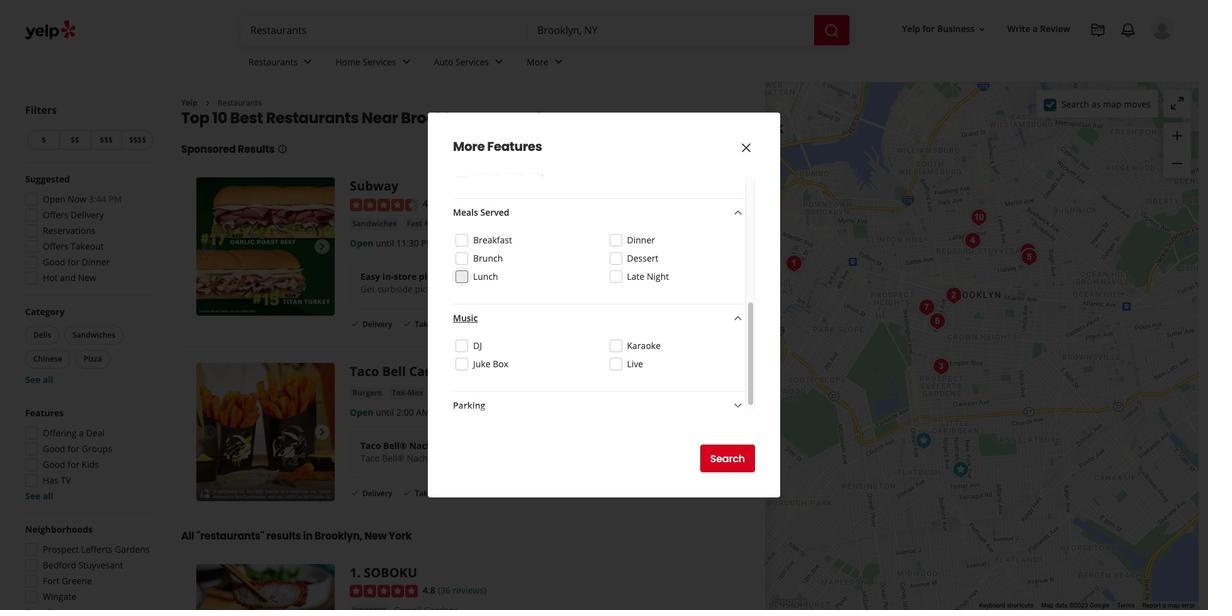 Task type: describe. For each thing, give the bounding box(es) containing it.
meals served button
[[453, 205, 746, 222]]

tex-
[[392, 388, 407, 398]]

easy
[[361, 270, 380, 282]]

1 vertical spatial new
[[78, 272, 96, 284]]

late night
[[627, 271, 669, 283]]

dj
[[473, 340, 482, 352]]

16 info v2 image
[[277, 144, 287, 154]]

open until 2:00 am
[[350, 407, 430, 419]]

or
[[445, 283, 453, 295]]

offering a deal
[[43, 427, 105, 439]]

cornbread brooklyn image
[[925, 309, 950, 334]]

brunch
[[473, 252, 503, 264]]

taco for taco bell cantina
[[350, 363, 379, 380]]

wine
[[503, 165, 524, 177]]

delivery for subway
[[362, 319, 392, 330]]

open for taco bell cantina
[[350, 407, 373, 419]]

yelp for business
[[902, 23, 975, 35]]

business categories element
[[239, 45, 1174, 82]]

1 vertical spatial sandwiches button
[[64, 326, 124, 345]]

1 vertical spatial bell®
[[382, 453, 405, 465]]

karaoke
[[627, 340, 661, 352]]

yelp link
[[181, 98, 198, 108]]

good for good for groups
[[43, 443, 65, 455]]

search for search
[[710, 452, 745, 466]]

in-
[[383, 270, 394, 282]]

10
[[212, 108, 227, 129]]

subway image
[[948, 457, 973, 482]]

1 horizontal spatial new
[[364, 529, 387, 544]]

yelp for yelp link
[[181, 98, 198, 108]]

near
[[362, 108, 398, 129]]

3:44
[[89, 193, 106, 205]]

slideshow element for taco bell cantina
[[196, 363, 335, 502]]

24 chevron down v2 image for parking
[[731, 399, 746, 414]]

burgers button
[[350, 387, 384, 400]]

tex-mex link
[[389, 387, 426, 400]]

write a review
[[1007, 23, 1070, 35]]

$$$$
[[129, 135, 146, 145]]

has
[[43, 474, 58, 486]]

taco bell® nacho fries taco bell® nacho fries are back for a limited time.
[[361, 440, 575, 465]]

stuyvesant
[[78, 559, 123, 571]]

delis
[[33, 330, 51, 340]]

yelp for business button
[[897, 18, 992, 41]]

group containing neighborhoods
[[21, 524, 156, 610]]

soboku link
[[364, 565, 417, 582]]

pm for open now 3:44 pm
[[109, 193, 122, 205]]

4.8
[[423, 585, 435, 597]]

wingate
[[43, 591, 76, 603]]

write a review link
[[1002, 18, 1075, 41]]

report a map error link
[[1143, 602, 1195, 609]]

fort
[[43, 575, 59, 587]]

pm for open until 11:30 pm
[[421, 237, 434, 249]]

altar image
[[914, 295, 939, 320]]

1 vertical spatial nacho
[[407, 453, 433, 465]]

google
[[1090, 602, 1110, 609]]

late
[[627, 271, 645, 283]]

group containing category
[[23, 306, 156, 386]]

good for dinner
[[43, 256, 110, 268]]

prospect lefferts gardens
[[43, 544, 150, 556]]

bedford
[[43, 559, 76, 571]]

hot
[[43, 272, 58, 284]]

next image
[[315, 239, 330, 254]]

guacuco bed-stuy image
[[966, 205, 991, 230]]

16 checkmark v2 image for subway
[[350, 319, 360, 329]]

for for business
[[923, 23, 935, 35]]

1 horizontal spatial sandwiches button
[[350, 218, 399, 230]]

store
[[394, 270, 417, 282]]

zoom in image
[[1170, 128, 1185, 143]]

1 vertical spatial brooklyn,
[[315, 529, 362, 544]]

for for groups
[[68, 443, 79, 455]]

©2023
[[1069, 602, 1088, 609]]

best
[[230, 108, 263, 129]]

home
[[336, 56, 361, 68]]

shortcuts
[[1007, 602, 1034, 609]]

restaurants right the 16 chevron right v2 image
[[218, 98, 262, 108]]

see all for category
[[25, 374, 53, 386]]

0 vertical spatial bell®
[[383, 440, 407, 452]]

expand map image
[[1170, 96, 1185, 111]]

a for report
[[1163, 602, 1166, 609]]

la ñapa image
[[941, 283, 966, 308]]

moves
[[1124, 98, 1151, 110]]

tex-mex
[[392, 388, 423, 398]]

mex
[[407, 388, 423, 398]]

zoom out image
[[1170, 156, 1185, 171]]

subway
[[350, 178, 399, 195]]

close image
[[739, 140, 754, 155]]

hot and new
[[43, 272, 96, 284]]

live
[[627, 358, 643, 370]]

are
[[457, 453, 472, 465]]

music button
[[453, 311, 746, 327]]

taco bell cantina link
[[350, 363, 458, 380]]

bedford stuyvesant
[[43, 559, 123, 571]]

google image
[[768, 594, 810, 610]]

offering
[[43, 427, 77, 439]]

gardens
[[115, 544, 150, 556]]

more for more features
[[453, 138, 485, 155]]

taco bell cantina image
[[911, 428, 936, 453]]

all for category
[[43, 374, 53, 386]]

(3
[[438, 198, 445, 210]]

trad room image
[[1017, 244, 1042, 270]]

0 vertical spatial open
[[43, 193, 65, 205]]

all for features
[[43, 490, 53, 502]]

kids
[[82, 459, 99, 471]]

dinner inside group
[[82, 256, 110, 268]]

cantina
[[409, 363, 458, 380]]

top
[[181, 108, 209, 129]]

projects image
[[1091, 23, 1106, 38]]

soboku image
[[781, 251, 806, 276]]

am
[[416, 407, 430, 419]]

chinese button
[[25, 350, 70, 369]]

fast food link
[[404, 218, 445, 230]]

parking
[[453, 400, 485, 412]]

curbside
[[377, 283, 413, 295]]

16 chevron down v2 image
[[977, 24, 987, 34]]

services for auto services
[[456, 56, 489, 68]]

juke
[[473, 358, 491, 370]]

home services link
[[325, 45, 424, 82]]

$$ button
[[59, 130, 90, 150]]

offers delivery
[[43, 209, 104, 221]]

map for error
[[1168, 602, 1180, 609]]

4.8 star rating image
[[350, 585, 418, 598]]

ditmas
[[473, 388, 502, 400]]

in
[[303, 529, 313, 544]]



Task type: vqa. For each thing, say whether or not it's contained in the screenshot.
Fort Greene
yes



Task type: locate. For each thing, give the bounding box(es) containing it.
music
[[453, 312, 478, 324]]

mexican button
[[431, 387, 468, 400]]

0 vertical spatial more
[[527, 56, 549, 68]]

suggested
[[25, 173, 70, 185]]

yelp for yelp for business
[[902, 23, 920, 35]]

$$
[[71, 135, 79, 145]]

1 vertical spatial open
[[350, 237, 373, 249]]

3 good from the top
[[43, 459, 65, 471]]

0 horizontal spatial sandwiches button
[[64, 326, 124, 345]]

see
[[25, 374, 40, 386], [25, 490, 40, 502]]

fries up are on the left
[[440, 440, 461, 452]]

2 horizontal spatial a
[[1163, 602, 1166, 609]]

search image
[[824, 23, 839, 38]]

for down offers takeout
[[68, 256, 79, 268]]

0 vertical spatial sandwiches button
[[350, 218, 399, 230]]

24 chevron down v2 image
[[300, 54, 315, 69], [551, 54, 566, 69], [731, 205, 746, 221], [731, 311, 746, 326], [731, 399, 746, 414], [731, 429, 746, 445]]

dinner down offers takeout
[[82, 256, 110, 268]]

0 vertical spatial see
[[25, 374, 40, 386]]

until down sandwiches link
[[376, 237, 394, 249]]

0 horizontal spatial a
[[79, 427, 84, 439]]

reviews) right the (36
[[453, 585, 487, 597]]

pickup
[[415, 283, 442, 295]]

pizza
[[84, 354, 102, 364]]

all down the chinese button
[[43, 374, 53, 386]]

2 vertical spatial a
[[1163, 602, 1166, 609]]

0 horizontal spatial map
[[1103, 98, 1122, 110]]

taco for taco bell® nacho fries taco bell® nacho fries are back for a limited time.
[[361, 440, 381, 452]]

features up wine
[[487, 138, 542, 155]]

0 horizontal spatial pm
[[109, 193, 122, 205]]

good for groups
[[43, 443, 112, 455]]

2 24 chevron down v2 image from the left
[[492, 54, 507, 69]]

1 good from the top
[[43, 256, 65, 268]]

2 see all button from the top
[[25, 490, 53, 502]]

24 chevron down v2 image
[[399, 54, 414, 69], [492, 54, 507, 69]]

offers
[[43, 209, 68, 221], [43, 240, 68, 252]]

a for write
[[1033, 23, 1038, 35]]

2:00
[[396, 407, 414, 419]]

0 horizontal spatial new
[[78, 272, 96, 284]]

services right auto
[[456, 56, 489, 68]]

map data ©2023 google
[[1041, 602, 1110, 609]]

yelp inside yelp for business button
[[902, 23, 920, 35]]

sandwiches button up pizza
[[64, 326, 124, 345]]

0 vertical spatial brooklyn,
[[401, 108, 472, 129]]

search for search as map moves
[[1062, 98, 1089, 110]]

until for subway
[[376, 237, 394, 249]]

features
[[487, 138, 542, 155], [25, 407, 64, 419]]

fast food button
[[404, 218, 445, 230]]

0 vertical spatial fries
[[440, 440, 461, 452]]

0 horizontal spatial more
[[453, 138, 485, 155]]

24 chevron down v2 image for meals served
[[731, 205, 746, 221]]

2 16 checkmark v2 image from the top
[[350, 488, 360, 498]]

pm right 3:44
[[109, 193, 122, 205]]

2 offers from the top
[[43, 240, 68, 252]]

0 vertical spatial a
[[1033, 23, 1038, 35]]

new up the more features
[[475, 108, 508, 129]]

for for dinner
[[68, 256, 79, 268]]

$$$
[[100, 135, 113, 145]]

1 vertical spatial a
[[79, 427, 84, 439]]

neighborhoods
[[25, 524, 93, 536]]

open down burgers link
[[350, 407, 373, 419]]

1 see from the top
[[25, 374, 40, 386]]

1 services from the left
[[363, 56, 396, 68]]

2 until from the top
[[376, 407, 394, 419]]

takeout for taco bell cantina
[[415, 488, 445, 499]]

features up the offering
[[25, 407, 64, 419]]

all "restaurants" results in brooklyn, new york
[[181, 529, 412, 544]]

yelp left business
[[902, 23, 920, 35]]

time.
[[552, 453, 575, 465]]

0 horizontal spatial york
[[389, 529, 412, 544]]

york
[[511, 108, 546, 129], [389, 529, 412, 544]]

slideshow element for subway
[[196, 178, 335, 316]]

reviews) right (3
[[448, 198, 481, 210]]

filters
[[25, 103, 57, 117]]

see all button down has
[[25, 490, 53, 502]]

4.8 link
[[423, 583, 435, 597]]

more inside the 'more features' 'dialog'
[[453, 138, 485, 155]]

1 offers from the top
[[43, 209, 68, 221]]

macosa trattoria image
[[960, 228, 985, 253]]

auto
[[434, 56, 453, 68]]

0 vertical spatial all
[[43, 374, 53, 386]]

see all down the chinese button
[[25, 374, 53, 386]]

sandwiches button down 4.3 star rating image
[[350, 218, 399, 230]]

served
[[480, 206, 509, 218]]

see for category
[[25, 374, 40, 386]]

2 vertical spatial good
[[43, 459, 65, 471]]

good down the offering
[[43, 443, 65, 455]]

for down 'good for groups'
[[68, 459, 79, 471]]

2 services from the left
[[456, 56, 489, 68]]

2 16 checkmark v2 image from the top
[[402, 488, 412, 498]]

None search field
[[240, 15, 850, 45]]

delivery.
[[456, 283, 490, 295]]

all down has
[[43, 490, 53, 502]]

24 chevron down v2 image inside meals served dropdown button
[[731, 205, 746, 221]]

1 vertical spatial all
[[43, 490, 53, 502]]

fries left are on the left
[[436, 453, 455, 465]]

1
[[350, 565, 357, 582]]

results
[[238, 142, 275, 157]]

back
[[474, 453, 493, 465]]

a right report
[[1163, 602, 1166, 609]]

1 vertical spatial see all button
[[25, 490, 53, 502]]

search inside "button"
[[710, 452, 745, 466]]

16 checkmark v2 image for taco bell cantina
[[350, 488, 360, 498]]

1 vertical spatial taco
[[361, 440, 381, 452]]

burgers link
[[350, 387, 384, 400]]

1 vertical spatial 16 checkmark v2 image
[[350, 488, 360, 498]]

has tv
[[43, 474, 71, 486]]

dinner inside the 'more features' 'dialog'
[[627, 234, 655, 246]]

data
[[1055, 602, 1068, 609]]

all
[[181, 529, 194, 544]]

services inside 'link'
[[456, 56, 489, 68]]

services for home services
[[363, 56, 396, 68]]

24 chevron down v2 image inside the parking dropdown button
[[731, 399, 746, 414]]

meals served
[[453, 206, 509, 218]]

sandwiches
[[352, 218, 397, 229], [73, 330, 115, 340]]

24 chevron down v2 image for more
[[551, 54, 566, 69]]

offers takeout
[[43, 240, 104, 252]]

see all for features
[[25, 490, 53, 502]]

sponsored
[[181, 142, 236, 157]]

group containing suggested
[[21, 173, 156, 288]]

l'antagoniste image
[[1015, 239, 1041, 264]]

features inside the 'more features' 'dialog'
[[487, 138, 542, 155]]

map
[[1041, 602, 1054, 609]]

new up 1 . soboku
[[364, 529, 387, 544]]

auto services link
[[424, 45, 517, 82]]

24 chevron down v2 image inside auto services 'link'
[[492, 54, 507, 69]]

1 horizontal spatial sandwiches
[[352, 218, 397, 229]]

box
[[493, 358, 509, 370]]

services right home
[[363, 56, 396, 68]]

2 vertical spatial taco
[[361, 453, 380, 465]]

4.3 star rating image
[[350, 199, 418, 211]]

write
[[1007, 23, 1031, 35]]

$$$ button
[[90, 130, 122, 150]]

24 chevron down v2 image inside home services link
[[399, 54, 414, 69]]

0 vertical spatial see all button
[[25, 374, 53, 386]]

$ button
[[28, 130, 59, 150]]

1 horizontal spatial services
[[456, 56, 489, 68]]

brooklyn, right near
[[401, 108, 472, 129]]

keyboard shortcuts button
[[979, 602, 1034, 610]]

for left business
[[923, 23, 935, 35]]

16 checkmark v2 image
[[402, 319, 412, 329], [402, 488, 412, 498]]

0 vertical spatial pm
[[109, 193, 122, 205]]

subway link
[[350, 178, 399, 195]]

offers for offers delivery
[[43, 209, 68, 221]]

2 vertical spatial open
[[350, 407, 373, 419]]

1 horizontal spatial york
[[511, 108, 546, 129]]

1 slideshow element from the top
[[196, 178, 335, 316]]

see down the chinese button
[[25, 374, 40, 386]]

restaurants inside the business categories element
[[249, 56, 298, 68]]

tex-mex button
[[389, 387, 426, 400]]

24 chevron down v2 image right auto services
[[492, 54, 507, 69]]

1 vertical spatial yelp
[[181, 98, 198, 108]]

nacho down am
[[409, 440, 438, 452]]

top 10 best restaurants near brooklyn, new york
[[181, 108, 546, 129]]

16 checkmark v2 image for taco bell cantina
[[402, 488, 412, 498]]

0 vertical spatial reviews)
[[448, 198, 481, 210]]

1 vertical spatial more
[[453, 138, 485, 155]]

0 vertical spatial features
[[487, 138, 542, 155]]

1 vertical spatial takeout
[[415, 319, 445, 330]]

error
[[1182, 602, 1195, 609]]

2 good from the top
[[43, 443, 65, 455]]

1 vertical spatial search
[[710, 452, 745, 466]]

2 all from the top
[[43, 490, 53, 502]]

24 chevron down v2 image for home services
[[399, 54, 414, 69]]

map region
[[756, 0, 1208, 610]]

1 vertical spatial until
[[376, 407, 394, 419]]

soboku
[[364, 565, 417, 582]]

0 vertical spatial see all
[[25, 374, 53, 386]]

16 chevron right v2 image
[[203, 98, 213, 108]]

24 chevron down v2 image inside music dropdown button
[[731, 311, 746, 326]]

1 vertical spatial good
[[43, 443, 65, 455]]

reviews)
[[448, 198, 481, 210], [453, 585, 487, 597]]

names image
[[929, 354, 954, 379]]

1 16 checkmark v2 image from the top
[[350, 319, 360, 329]]

search
[[1062, 98, 1089, 110], [710, 452, 745, 466]]

see all button for category
[[25, 374, 53, 386]]

1 horizontal spatial brooklyn,
[[401, 108, 472, 129]]

1 vertical spatial offers
[[43, 240, 68, 252]]

1 vertical spatial pm
[[421, 237, 434, 249]]

nacho left are on the left
[[407, 453, 433, 465]]

0 vertical spatial nacho
[[409, 440, 438, 452]]

1 horizontal spatial more
[[527, 56, 549, 68]]

york up the more features
[[511, 108, 546, 129]]

1 horizontal spatial features
[[487, 138, 542, 155]]

fries
[[440, 440, 461, 452], [436, 453, 455, 465]]

1 vertical spatial features
[[25, 407, 64, 419]]

ditmas park
[[473, 388, 522, 400]]

2 vertical spatial takeout
[[415, 488, 445, 499]]

sandwiches up pizza
[[73, 330, 115, 340]]

1 horizontal spatial pm
[[421, 237, 434, 249]]

2 horizontal spatial new
[[475, 108, 508, 129]]

(36
[[438, 585, 451, 597]]

1 horizontal spatial 24 chevron down v2 image
[[492, 54, 507, 69]]

delivery for taco bell cantina
[[362, 488, 392, 499]]

report
[[1143, 602, 1161, 609]]

good for good for kids
[[43, 459, 65, 471]]

map left error
[[1168, 602, 1180, 609]]

1 horizontal spatial a
[[1033, 23, 1038, 35]]

0 vertical spatial search
[[1062, 98, 1089, 110]]

see all down has
[[25, 490, 53, 502]]

yelp
[[902, 23, 920, 35], [181, 98, 198, 108]]

open now 3:44 pm
[[43, 193, 122, 205]]

a
[[511, 453, 517, 465]]

pm inside group
[[109, 193, 122, 205]]

terms link
[[1117, 602, 1135, 609]]

a for offering
[[79, 427, 84, 439]]

0 horizontal spatial yelp
[[181, 98, 198, 108]]

a inside group
[[79, 427, 84, 439]]

for inside button
[[923, 23, 935, 35]]

new down good for dinner
[[78, 272, 96, 284]]

1 vertical spatial york
[[389, 529, 412, 544]]

offers down reservations
[[43, 240, 68, 252]]

yelp left the 16 chevron right v2 image
[[181, 98, 198, 108]]

sandwiches down 4.3 star rating image
[[352, 218, 397, 229]]

restaurants up best in the top left of the page
[[249, 56, 298, 68]]

4.3 (3 reviews)
[[423, 198, 481, 210]]

11:30
[[396, 237, 419, 249]]

previous image
[[201, 239, 216, 254]]

get
[[361, 283, 375, 295]]

for for kids
[[68, 459, 79, 471]]

0 horizontal spatial sandwiches
[[73, 330, 115, 340]]

now
[[68, 193, 87, 205]]

0 vertical spatial new
[[475, 108, 508, 129]]

0 vertical spatial york
[[511, 108, 546, 129]]

for down offering a deal
[[68, 443, 79, 455]]

fast food
[[407, 218, 443, 229]]

1 horizontal spatial search
[[1062, 98, 1089, 110]]

food
[[424, 218, 443, 229]]

0 vertical spatial until
[[376, 237, 394, 249]]

0 vertical spatial slideshow element
[[196, 178, 335, 316]]

0 horizontal spatial 24 chevron down v2 image
[[399, 54, 414, 69]]

1 vertical spatial reviews)
[[453, 585, 487, 597]]

pm down fast food button
[[421, 237, 434, 249]]

1 vertical spatial sandwiches
[[73, 330, 115, 340]]

limited
[[519, 453, 550, 465]]

see up neighborhoods
[[25, 490, 40, 502]]

1 vertical spatial delivery
[[362, 319, 392, 330]]

see for features
[[25, 490, 40, 502]]

1 horizontal spatial yelp
[[902, 23, 920, 35]]

map right as
[[1103, 98, 1122, 110]]

as
[[1092, 98, 1101, 110]]

group
[[1164, 123, 1191, 178], [21, 173, 156, 288], [23, 306, 156, 386], [21, 407, 156, 503], [21, 524, 156, 610]]

sandwiches button
[[350, 218, 399, 230], [64, 326, 124, 345]]

1 horizontal spatial dinner
[[627, 234, 655, 246]]

16 checkmark v2 image
[[350, 319, 360, 329], [350, 488, 360, 498]]

24 chevron down v2 image left auto
[[399, 54, 414, 69]]

user actions element
[[892, 16, 1191, 93]]

until for taco bell cantina
[[376, 407, 394, 419]]

16 checkmark v2 image for subway
[[402, 319, 412, 329]]

see all button for features
[[25, 490, 53, 502]]

brooklyn, right in
[[315, 529, 362, 544]]

see all button down the chinese button
[[25, 374, 53, 386]]

1 see all button from the top
[[25, 374, 53, 386]]

delis button
[[25, 326, 59, 345]]

1 see all from the top
[[25, 374, 53, 386]]

business
[[937, 23, 975, 35]]

slideshow element
[[196, 178, 335, 316], [196, 363, 335, 502]]

map for moves
[[1103, 98, 1122, 110]]

0 vertical spatial map
[[1103, 98, 1122, 110]]

takeout down pickup
[[415, 319, 445, 330]]

good up has tv
[[43, 459, 65, 471]]

24 chevron down v2 image inside restaurants link
[[300, 54, 315, 69]]

good up hot
[[43, 256, 65, 268]]

offers up reservations
[[43, 209, 68, 221]]

1 vertical spatial fries
[[436, 453, 455, 465]]

0 vertical spatial taco
[[350, 363, 379, 380]]

york up soboku link
[[389, 529, 412, 544]]

more inside more link
[[527, 56, 549, 68]]

previous image
[[201, 425, 216, 440]]

0 vertical spatial takeout
[[71, 240, 104, 252]]

until left 2:00
[[376, 407, 394, 419]]

0 vertical spatial yelp
[[902, 23, 920, 35]]

1 vertical spatial slideshow element
[[196, 363, 335, 502]]

more features dialog
[[0, 0, 1208, 610]]

2 vertical spatial new
[[364, 529, 387, 544]]

24 chevron down v2 image inside more link
[[551, 54, 566, 69]]

notifications image
[[1121, 23, 1136, 38]]

takeout up good for dinner
[[71, 240, 104, 252]]

0 vertical spatial delivery
[[71, 209, 104, 221]]

0 horizontal spatial search
[[710, 452, 745, 466]]

takeout down taco bell® nacho fries taco bell® nacho fries are back for a limited time.
[[415, 488, 445, 499]]

results
[[266, 529, 301, 544]]

a left 'deal'
[[79, 427, 84, 439]]

0 horizontal spatial brooklyn,
[[315, 529, 362, 544]]

good for good for dinner
[[43, 256, 65, 268]]

dinner up the dessert on the top right of page
[[627, 234, 655, 246]]

0 vertical spatial 16 checkmark v2 image
[[350, 319, 360, 329]]

0 vertical spatial 16 checkmark v2 image
[[402, 319, 412, 329]]

1 vertical spatial see all
[[25, 490, 53, 502]]

next image
[[315, 425, 330, 440]]

for
[[496, 453, 509, 465]]

more for more
[[527, 56, 549, 68]]

open down sandwiches link
[[350, 237, 373, 249]]

2 see from the top
[[25, 490, 40, 502]]

1 horizontal spatial map
[[1168, 602, 1180, 609]]

0 vertical spatial offers
[[43, 209, 68, 221]]

delivery
[[71, 209, 104, 221], [362, 319, 392, 330], [362, 488, 392, 499]]

beer & wine only
[[473, 165, 545, 177]]

2 vertical spatial delivery
[[362, 488, 392, 499]]

open down suggested
[[43, 193, 65, 205]]

0 horizontal spatial services
[[363, 56, 396, 68]]

open for subway
[[350, 237, 373, 249]]

0 vertical spatial dinner
[[627, 234, 655, 246]]

1 24 chevron down v2 image from the left
[[399, 54, 414, 69]]

good for kids
[[43, 459, 99, 471]]

search button
[[700, 445, 755, 473]]

0 vertical spatial sandwiches
[[352, 218, 397, 229]]

a right "write"
[[1033, 23, 1038, 35]]

1 vertical spatial see
[[25, 490, 40, 502]]

2 slideshow element from the top
[[196, 363, 335, 502]]

1 16 checkmark v2 image from the top
[[402, 319, 412, 329]]

1 vertical spatial 16 checkmark v2 image
[[402, 488, 412, 498]]

2 see all from the top
[[25, 490, 53, 502]]

group containing features
[[21, 407, 156, 503]]

takeout for subway
[[415, 319, 445, 330]]

keyboard
[[979, 602, 1005, 609]]

24 chevron down v2 image for restaurants
[[300, 54, 315, 69]]

restaurants up 16 info v2 icon
[[266, 108, 359, 129]]

auto services
[[434, 56, 489, 68]]

0 vertical spatial good
[[43, 256, 65, 268]]

reservations
[[43, 225, 96, 237]]

0 horizontal spatial dinner
[[82, 256, 110, 268]]

pm
[[109, 193, 122, 205], [421, 237, 434, 249]]

24 chevron down v2 image for music
[[731, 311, 746, 326]]

0 horizontal spatial features
[[25, 407, 64, 419]]

1 vertical spatial dinner
[[82, 256, 110, 268]]

24 chevron down v2 image for auto services
[[492, 54, 507, 69]]

offers for offers takeout
[[43, 240, 68, 252]]

1 all from the top
[[43, 374, 53, 386]]

breakfast
[[473, 234, 512, 246]]

1 until from the top
[[376, 237, 394, 249]]

1 vertical spatial map
[[1168, 602, 1180, 609]]



